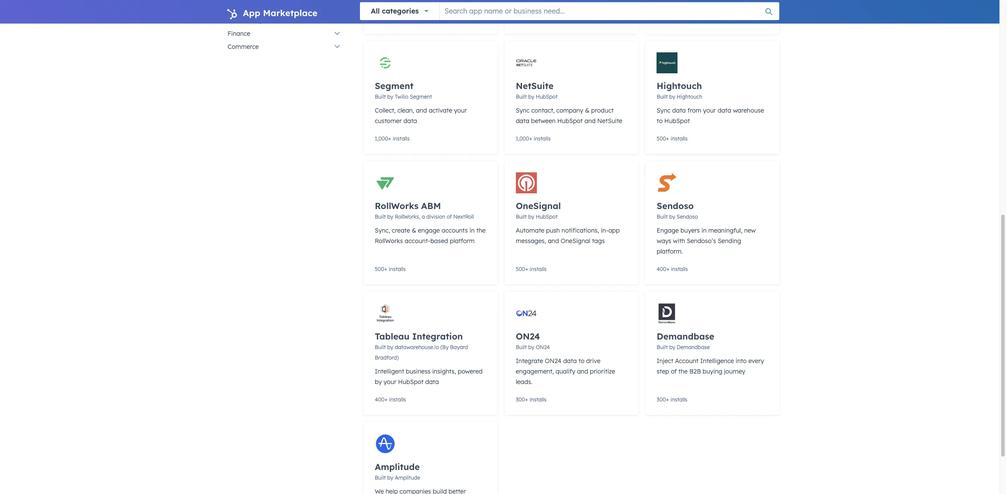 Task type: vqa. For each thing, say whether or not it's contained in the screenshot.


Task type: describe. For each thing, give the bounding box(es) containing it.
create
[[392, 227, 410, 235]]

sync data from your data warehouse to hubspot
[[657, 107, 764, 125]]

push
[[546, 227, 560, 235]]

company
[[557, 107, 583, 114]]

installs for sendoso
[[671, 266, 688, 273]]

1,000 for segment
[[375, 135, 388, 142]]

300 for demandbase
[[657, 397, 666, 403]]

division
[[427, 214, 445, 220]]

400 + installs for built
[[657, 266, 688, 273]]

app
[[243, 7, 260, 18]]

engage
[[418, 227, 440, 235]]

1 1,500 + installs from the left
[[516, 15, 551, 22]]

marketplace
[[263, 7, 318, 18]]

hubspot inside onesignal built by hubspot
[[536, 214, 558, 220]]

data inside integrate on24 data to drive engagement, qualify and prioritize leads.
[[563, 357, 577, 365]]

2 1,500 + installs from the left
[[657, 15, 692, 22]]

demandbase built by demandbase
[[657, 331, 715, 351]]

Search app name or business need... search field
[[440, 2, 780, 20]]

0 vertical spatial onesignal
[[516, 201, 561, 211]]

installs for hightouch
[[671, 135, 688, 142]]

built for onesignal
[[516, 214, 527, 220]]

data inside intelligent business insights, powered by your hubspot data
[[425, 378, 439, 386]]

sendoso built by sendoso
[[657, 201, 698, 220]]

abm
[[421, 201, 441, 211]]

segment built by twilio segment
[[375, 80, 432, 100]]

all categories
[[371, 7, 419, 15]]

twilio
[[395, 94, 409, 100]]

every
[[749, 357, 764, 365]]

1,000 + installs for segment
[[375, 135, 410, 142]]

app
[[609, 227, 620, 235]]

integrate on24 data to drive engagement, qualify and prioritize leads.
[[516, 357, 615, 386]]

4,000
[[375, 15, 389, 22]]

(by
[[440, 344, 449, 351]]

demandbase inside demandbase built by demandbase
[[677, 344, 710, 351]]

commerce
[[228, 43, 259, 51]]

customer
[[228, 3, 256, 11]]

sync for netsuite
[[516, 107, 530, 114]]

built for segment
[[375, 94, 386, 100]]

1 vertical spatial on24
[[536, 344, 550, 351]]

on24 built by on24
[[516, 331, 550, 351]]

tableau
[[375, 331, 410, 342]]

bayard
[[450, 344, 468, 351]]

finance link
[[222, 27, 350, 40]]

installs for on24
[[530, 397, 547, 403]]

productivity
[[228, 17, 262, 24]]

customer
[[375, 117, 402, 125]]

400 for sendoso
[[657, 266, 667, 273]]

0 vertical spatial segment
[[375, 80, 414, 91]]

new
[[744, 227, 756, 235]]

all categories button
[[360, 2, 439, 20]]

account
[[675, 357, 699, 365]]

notifications,
[[562, 227, 599, 235]]

rollworks inside rollworks abm built by rollworks, a division of nextroll
[[375, 201, 419, 211]]

account-
[[405, 237, 430, 245]]

bradford)
[[375, 355, 399, 361]]

leads.
[[516, 378, 533, 386]]

collect,
[[375, 107, 396, 114]]

+ for on24
[[525, 397, 528, 403]]

amplitude built by amplitude
[[375, 462, 420, 482]]

into
[[736, 357, 747, 365]]

intelligence
[[700, 357, 734, 365]]

engagement,
[[516, 368, 554, 376]]

contact,
[[531, 107, 555, 114]]

in-
[[601, 227, 609, 235]]

installs for onesignal
[[530, 266, 547, 273]]

1 1,500 from the left
[[516, 15, 529, 22]]

from
[[688, 107, 702, 114]]

tags
[[592, 237, 605, 245]]

app marketplace
[[243, 7, 318, 18]]

by for sendoso
[[669, 214, 675, 220]]

business
[[406, 368, 431, 376]]

1 vertical spatial hightouch
[[677, 94, 702, 100]]

+ for hightouch
[[666, 135, 669, 142]]

finance
[[228, 30, 250, 38]]

intelligent
[[375, 368, 404, 376]]

in inside engage buyers in meaningful, new ways with sendoso's sending platform.
[[702, 227, 707, 235]]

300 + installs for on24
[[516, 397, 547, 403]]

0 vertical spatial on24
[[516, 331, 540, 342]]

integrate
[[516, 357, 543, 365]]

hubspot inside netsuite built by hubspot
[[536, 94, 558, 100]]

integration
[[412, 331, 463, 342]]

and inside automate push notifications, in-app messages, and onesignal tags
[[548, 237, 559, 245]]

300 + installs for demandbase
[[657, 397, 688, 403]]

1 vertical spatial sendoso
[[677, 214, 698, 220]]

a
[[422, 214, 425, 220]]

all
[[371, 7, 380, 15]]

built inside 'tableau integration built by datawarehouse.io (by bayard bradford)'
[[375, 344, 386, 351]]

automate
[[516, 227, 545, 235]]

sync,
[[375, 227, 390, 235]]

your inside intelligent business insights, powered by your hubspot data
[[384, 378, 396, 386]]

500 + installs for onesignal
[[516, 266, 547, 273]]

500 for hightouch
[[657, 135, 666, 142]]

built for netsuite
[[516, 94, 527, 100]]

the inside sync, create & engage accounts in the rollworks account-based platform
[[477, 227, 486, 235]]

step
[[657, 368, 669, 376]]

+ for netsuite
[[529, 135, 532, 142]]

warehouse
[[733, 107, 764, 114]]

netsuite inside sync contact, company & product data between hubspot and netsuite
[[597, 117, 623, 125]]

data left from
[[672, 107, 686, 114]]

+ for onesignal
[[525, 266, 528, 273]]

with
[[673, 237, 685, 245]]

sendoso's
[[687, 237, 716, 245]]

qualify
[[556, 368, 575, 376]]

meaningful,
[[709, 227, 743, 235]]

2 1,500 from the left
[[657, 15, 670, 22]]

buying
[[703, 368, 723, 376]]

+ for demandbase
[[666, 397, 669, 403]]

platform
[[450, 237, 475, 245]]

500 + installs for hightouch
[[657, 135, 688, 142]]

drive
[[586, 357, 601, 365]]

rollworks,
[[395, 214, 420, 220]]

intelligent business insights, powered by your hubspot data
[[375, 368, 483, 386]]

automate push notifications, in-app messages, and onesignal tags
[[516, 227, 620, 245]]

onesignal inside automate push notifications, in-app messages, and onesignal tags
[[561, 237, 590, 245]]



Task type: locate. For each thing, give the bounding box(es) containing it.
1 in from the left
[[470, 227, 475, 235]]

sendoso up the buyers
[[677, 214, 698, 220]]

in inside sync, create & engage accounts in the rollworks account-based platform
[[470, 227, 475, 235]]

0 horizontal spatial 400
[[375, 397, 385, 403]]

1 horizontal spatial 500 + installs
[[516, 266, 547, 273]]

data down insights,
[[425, 378, 439, 386]]

of right step
[[671, 368, 677, 376]]

installs for rollworks
[[389, 266, 406, 273]]

segment up twilio
[[375, 80, 414, 91]]

500 + installs for rollworks abm
[[375, 266, 406, 273]]

to inside the sync data from your data warehouse to hubspot
[[657, 117, 663, 125]]

rollworks
[[375, 201, 419, 211], [375, 237, 403, 245]]

0 horizontal spatial to
[[579, 357, 585, 365]]

hubspot down business
[[398, 378, 424, 386]]

2 in from the left
[[702, 227, 707, 235]]

and inside collect, clean, and activate your customer data
[[416, 107, 427, 114]]

+ for segment
[[388, 135, 391, 142]]

your down intelligent
[[384, 378, 396, 386]]

1 vertical spatial &
[[412, 227, 416, 235]]

1,500 + installs
[[516, 15, 551, 22], [657, 15, 692, 22]]

2 1,000 + installs from the left
[[516, 135, 551, 142]]

0 horizontal spatial your
[[384, 378, 396, 386]]

1 1,000 from the left
[[375, 135, 388, 142]]

1 horizontal spatial netsuite
[[597, 117, 623, 125]]

400 + installs down the platform. on the right bottom of the page
[[657, 266, 688, 273]]

built inside netsuite built by hubspot
[[516, 94, 527, 100]]

1 horizontal spatial in
[[702, 227, 707, 235]]

2 300 + installs from the left
[[657, 397, 688, 403]]

by for amplitude
[[387, 475, 393, 482]]

300 for on24
[[516, 397, 525, 403]]

built for on24
[[516, 344, 527, 351]]

0 vertical spatial netsuite
[[516, 80, 554, 91]]

hubspot inside the sync data from your data warehouse to hubspot
[[665, 117, 690, 125]]

1 vertical spatial rollworks
[[375, 237, 403, 245]]

data left between
[[516, 117, 530, 125]]

sync down hightouch built by hightouch
[[657, 107, 671, 114]]

300 + installs down step
[[657, 397, 688, 403]]

on24 inside integrate on24 data to drive engagement, qualify and prioritize leads.
[[545, 357, 562, 365]]

by for netsuite
[[528, 94, 534, 100]]

platform.
[[657, 248, 683, 256]]

by inside on24 built by on24
[[528, 344, 534, 351]]

installs for netsuite
[[534, 135, 551, 142]]

0 horizontal spatial &
[[412, 227, 416, 235]]

1 vertical spatial onesignal
[[561, 237, 590, 245]]

clean,
[[397, 107, 414, 114]]

0 horizontal spatial of
[[447, 214, 452, 220]]

netsuite
[[516, 80, 554, 91], [597, 117, 623, 125]]

1 300 from the left
[[516, 397, 525, 403]]

1 horizontal spatial 300 + installs
[[657, 397, 688, 403]]

tableau integration built by datawarehouse.io (by bayard bradford)
[[375, 331, 468, 361]]

0 horizontal spatial 300 + installs
[[516, 397, 547, 403]]

commerce link
[[222, 40, 350, 53]]

400 + installs
[[657, 266, 688, 273], [375, 397, 406, 403]]

by inside amplitude built by amplitude
[[387, 475, 393, 482]]

1 vertical spatial netsuite
[[597, 117, 623, 125]]

0 vertical spatial the
[[477, 227, 486, 235]]

your inside collect, clean, and activate your customer data
[[454, 107, 467, 114]]

to
[[657, 117, 663, 125], [579, 357, 585, 365]]

2 1,000 from the left
[[516, 135, 529, 142]]

your
[[454, 107, 467, 114], [703, 107, 716, 114], [384, 378, 396, 386]]

400 down the platform. on the right bottom of the page
[[657, 266, 667, 273]]

0 vertical spatial to
[[657, 117, 663, 125]]

400 down intelligent
[[375, 397, 385, 403]]

1 sync from the left
[[516, 107, 530, 114]]

the down account
[[679, 368, 688, 376]]

& left product on the top of page
[[585, 107, 590, 114]]

400 + installs for integration
[[375, 397, 406, 403]]

your right activate
[[454, 107, 467, 114]]

0 vertical spatial &
[[585, 107, 590, 114]]

by inside netsuite built by hubspot
[[528, 94, 534, 100]]

service
[[257, 3, 279, 11]]

and inside integrate on24 data to drive engagement, qualify and prioritize leads.
[[577, 368, 588, 376]]

nextroll
[[453, 214, 474, 220]]

sync inside sync contact, company & product data between hubspot and netsuite
[[516, 107, 530, 114]]

and right clean,
[[416, 107, 427, 114]]

built for sendoso
[[657, 214, 668, 220]]

hubspot inside intelligent business insights, powered by your hubspot data
[[398, 378, 424, 386]]

sync, create & engage accounts in the rollworks account-based platform
[[375, 227, 486, 245]]

2 300 from the left
[[657, 397, 666, 403]]

and down product on the top of page
[[585, 117, 596, 125]]

500 for onesignal
[[516, 266, 525, 273]]

data left warehouse
[[718, 107, 731, 114]]

prioritize
[[590, 368, 615, 376]]

by for hightouch
[[669, 94, 675, 100]]

0 vertical spatial 400 + installs
[[657, 266, 688, 273]]

sync for hightouch
[[657, 107, 671, 114]]

1,000 + installs for netsuite
[[516, 135, 551, 142]]

installs for demandbase
[[671, 397, 688, 403]]

and down drive
[[577, 368, 588, 376]]

to inside integrate on24 data to drive engagement, qualify and prioritize leads.
[[579, 357, 585, 365]]

onesignal
[[516, 201, 561, 211], [561, 237, 590, 245]]

rollworks inside sync, create & engage accounts in the rollworks account-based platform
[[375, 237, 403, 245]]

1,000 + installs down between
[[516, 135, 551, 142]]

0 horizontal spatial 1,000
[[375, 135, 388, 142]]

powered
[[458, 368, 483, 376]]

2 horizontal spatial 500
[[657, 135, 666, 142]]

by inside onesignal built by hubspot
[[528, 214, 534, 220]]

installs
[[394, 15, 411, 22], [534, 15, 551, 22], [675, 15, 692, 22], [393, 135, 410, 142], [534, 135, 551, 142], [671, 135, 688, 142], [389, 266, 406, 273], [530, 266, 547, 273], [671, 266, 688, 273], [389, 397, 406, 403], [530, 397, 547, 403], [671, 397, 688, 403]]

built inside the sendoso built by sendoso
[[657, 214, 668, 220]]

1 vertical spatial to
[[579, 357, 585, 365]]

1 300 + installs from the left
[[516, 397, 547, 403]]

activate
[[429, 107, 452, 114]]

in up the platform
[[470, 227, 475, 235]]

the right accounts
[[477, 227, 486, 235]]

engage
[[657, 227, 679, 235]]

300 + installs down 'leads.'
[[516, 397, 547, 403]]

0 vertical spatial demandbase
[[657, 331, 715, 342]]

netsuite inside netsuite built by hubspot
[[516, 80, 554, 91]]

your right from
[[703, 107, 716, 114]]

0 horizontal spatial the
[[477, 227, 486, 235]]

engage buyers in meaningful, new ways with sendoso's sending platform.
[[657, 227, 756, 256]]

accounts
[[442, 227, 468, 235]]

1 horizontal spatial 1,000
[[516, 135, 529, 142]]

built inside segment built by twilio segment
[[375, 94, 386, 100]]

built inside hightouch built by hightouch
[[657, 94, 668, 100]]

& inside sync contact, company & product data between hubspot and netsuite
[[585, 107, 590, 114]]

sendoso
[[657, 201, 694, 211], [677, 214, 698, 220]]

1 vertical spatial of
[[671, 368, 677, 376]]

+
[[389, 15, 392, 22], [529, 15, 532, 22], [670, 15, 673, 22], [388, 135, 391, 142], [529, 135, 532, 142], [666, 135, 669, 142], [384, 266, 387, 273], [525, 266, 528, 273], [667, 266, 670, 273], [385, 397, 388, 403], [525, 397, 528, 403], [666, 397, 669, 403]]

built inside demandbase built by demandbase
[[657, 344, 668, 351]]

2 vertical spatial on24
[[545, 357, 562, 365]]

+ for tableau
[[385, 397, 388, 403]]

rollworks down sync,
[[375, 237, 403, 245]]

of inside rollworks abm built by rollworks, a division of nextroll
[[447, 214, 452, 220]]

1 vertical spatial demandbase
[[677, 344, 710, 351]]

1,000 for netsuite
[[516, 135, 529, 142]]

built inside amplitude built by amplitude
[[375, 475, 386, 482]]

sending
[[718, 237, 741, 245]]

onesignal down notifications,
[[561, 237, 590, 245]]

1 horizontal spatial the
[[679, 368, 688, 376]]

sync contact, company & product data between hubspot and netsuite
[[516, 107, 623, 125]]

1,000
[[375, 135, 388, 142], [516, 135, 529, 142]]

by for demandbase
[[669, 344, 675, 351]]

between
[[531, 117, 556, 125]]

netsuite up contact,
[[516, 80, 554, 91]]

1 vertical spatial segment
[[410, 94, 432, 100]]

journey
[[724, 368, 745, 376]]

hubspot inside sync contact, company & product data between hubspot and netsuite
[[557, 117, 583, 125]]

built for demandbase
[[657, 344, 668, 351]]

amplitude
[[375, 462, 420, 473], [395, 475, 420, 482]]

+ for sendoso
[[667, 266, 670, 273]]

messages,
[[516, 237, 546, 245]]

1 horizontal spatial 1,500
[[657, 15, 670, 22]]

2 sync from the left
[[657, 107, 671, 114]]

by for segment
[[387, 94, 393, 100]]

hubspot up contact,
[[536, 94, 558, 100]]

customer service link
[[222, 1, 350, 14]]

2 horizontal spatial your
[[703, 107, 716, 114]]

data inside sync contact, company & product data between hubspot and netsuite
[[516, 117, 530, 125]]

demandbase
[[657, 331, 715, 342], [677, 344, 710, 351]]

built for amplitude
[[375, 475, 386, 482]]

0 vertical spatial amplitude
[[375, 462, 420, 473]]

1 horizontal spatial your
[[454, 107, 467, 114]]

500 + installs down account-
[[375, 266, 406, 273]]

1 rollworks from the top
[[375, 201, 419, 211]]

of right division at the top left
[[447, 214, 452, 220]]

sendoso up engage
[[657, 201, 694, 211]]

by inside intelligent business insights, powered by your hubspot data
[[375, 378, 382, 386]]

0 vertical spatial of
[[447, 214, 452, 220]]

by inside demandbase built by demandbase
[[669, 344, 675, 351]]

customer service
[[228, 3, 279, 11]]

1 horizontal spatial 400
[[657, 266, 667, 273]]

of
[[447, 214, 452, 220], [671, 368, 677, 376]]

0 horizontal spatial in
[[470, 227, 475, 235]]

productivity link
[[222, 14, 350, 27]]

2 rollworks from the top
[[375, 237, 403, 245]]

400
[[657, 266, 667, 273], [375, 397, 385, 403]]

1 vertical spatial 400 + installs
[[375, 397, 406, 403]]

ways
[[657, 237, 671, 245]]

0 vertical spatial sendoso
[[657, 201, 694, 211]]

300 down 'leads.'
[[516, 397, 525, 403]]

netsuite down product on the top of page
[[597, 117, 623, 125]]

of inside the inject account intelligence into every step of the b2b buying journey
[[671, 368, 677, 376]]

onesignal built by hubspot
[[516, 201, 561, 220]]

your inside the sync data from your data warehouse to hubspot
[[703, 107, 716, 114]]

datawarehouse.io
[[395, 344, 439, 351]]

1 horizontal spatial to
[[657, 117, 663, 125]]

0 horizontal spatial sync
[[516, 107, 530, 114]]

by inside rollworks abm built by rollworks, a division of nextroll
[[387, 214, 393, 220]]

installs for segment
[[393, 135, 410, 142]]

1 horizontal spatial of
[[671, 368, 677, 376]]

hubspot up the push on the right of page
[[536, 214, 558, 220]]

built inside on24 built by on24
[[516, 344, 527, 351]]

1 1,000 + installs from the left
[[375, 135, 410, 142]]

by inside the sendoso built by sendoso
[[669, 214, 675, 220]]

data down clean,
[[404, 117, 417, 125]]

built for hightouch
[[657, 94, 668, 100]]

hightouch
[[657, 80, 702, 91], [677, 94, 702, 100]]

1 horizontal spatial &
[[585, 107, 590, 114]]

0 horizontal spatial netsuite
[[516, 80, 554, 91]]

1 horizontal spatial 500
[[516, 266, 525, 273]]

1,000 + installs
[[375, 135, 410, 142], [516, 135, 551, 142]]

rollworks abm built by rollworks, a division of nextroll
[[375, 201, 474, 220]]

1 vertical spatial 400
[[375, 397, 385, 403]]

1 horizontal spatial sync
[[657, 107, 671, 114]]

0 horizontal spatial 300
[[516, 397, 525, 403]]

product
[[591, 107, 614, 114]]

the
[[477, 227, 486, 235], [679, 368, 688, 376]]

+ for rollworks
[[384, 266, 387, 273]]

sync
[[516, 107, 530, 114], [657, 107, 671, 114]]

1 horizontal spatial 1,000 + installs
[[516, 135, 551, 142]]

1 horizontal spatial 400 + installs
[[657, 266, 688, 273]]

0 horizontal spatial 1,000 + installs
[[375, 135, 410, 142]]

segment up collect, clean, and activate your customer data
[[410, 94, 432, 100]]

to down hightouch built by hightouch
[[657, 117, 663, 125]]

2 horizontal spatial 500 + installs
[[657, 135, 688, 142]]

by inside segment built by twilio segment
[[387, 94, 393, 100]]

netsuite built by hubspot
[[516, 80, 558, 100]]

onesignal up automate at the top of page
[[516, 201, 561, 211]]

inject account intelligence into every step of the b2b buying journey
[[657, 357, 764, 376]]

500 for rollworks abm
[[375, 266, 384, 273]]

buyers
[[681, 227, 700, 235]]

in up the sendoso's
[[702, 227, 707, 235]]

& up account-
[[412, 227, 416, 235]]

500 + installs down the 'messages,'
[[516, 266, 547, 273]]

0 vertical spatial rollworks
[[375, 201, 419, 211]]

b2b
[[690, 368, 701, 376]]

0 horizontal spatial 500 + installs
[[375, 266, 406, 273]]

to left drive
[[579, 357, 585, 365]]

& inside sync, create & engage accounts in the rollworks account-based platform
[[412, 227, 416, 235]]

0 horizontal spatial 1,500
[[516, 15, 529, 22]]

0 vertical spatial hightouch
[[657, 80, 702, 91]]

the inside the inject account intelligence into every step of the b2b buying journey
[[679, 368, 688, 376]]

by inside hightouch built by hightouch
[[669, 94, 675, 100]]

500
[[657, 135, 666, 142], [375, 266, 384, 273], [516, 266, 525, 273]]

collect, clean, and activate your customer data
[[375, 107, 467, 125]]

in
[[470, 227, 475, 235], [702, 227, 707, 235]]

categories
[[382, 7, 419, 15]]

hubspot down from
[[665, 117, 690, 125]]

by for onesignal
[[528, 214, 534, 220]]

installs for tableau
[[389, 397, 406, 403]]

400 + installs down intelligent
[[375, 397, 406, 403]]

1 horizontal spatial 300
[[657, 397, 666, 403]]

300 down step
[[657, 397, 666, 403]]

data inside collect, clean, and activate your customer data
[[404, 117, 417, 125]]

0 vertical spatial 400
[[657, 266, 667, 273]]

built inside rollworks abm built by rollworks, a division of nextroll
[[375, 214, 386, 220]]

by inside 'tableau integration built by datawarehouse.io (by bayard bradford)'
[[387, 344, 393, 351]]

inject
[[657, 357, 674, 365]]

and inside sync contact, company & product data between hubspot and netsuite
[[585, 117, 596, 125]]

0 horizontal spatial 500
[[375, 266, 384, 273]]

and
[[416, 107, 427, 114], [585, 117, 596, 125], [548, 237, 559, 245], [577, 368, 588, 376]]

4,000 + installs
[[375, 15, 411, 22]]

data up qualify
[[563, 357, 577, 365]]

500 + installs down from
[[657, 135, 688, 142]]

1 vertical spatial the
[[679, 368, 688, 376]]

based
[[430, 237, 448, 245]]

built inside onesignal built by hubspot
[[516, 214, 527, 220]]

1 horizontal spatial 1,500 + installs
[[657, 15, 692, 22]]

300
[[516, 397, 525, 403], [657, 397, 666, 403]]

and down the push on the right of page
[[548, 237, 559, 245]]

hightouch built by hightouch
[[657, 80, 702, 100]]

0 horizontal spatial 1,500 + installs
[[516, 15, 551, 22]]

hubspot down company
[[557, 117, 583, 125]]

rollworks up rollworks,
[[375, 201, 419, 211]]

1,000 + installs down customer
[[375, 135, 410, 142]]

sync left contact,
[[516, 107, 530, 114]]

sync inside the sync data from your data warehouse to hubspot
[[657, 107, 671, 114]]

400 for tableau integration
[[375, 397, 385, 403]]

by for on24
[[528, 344, 534, 351]]

1 vertical spatial amplitude
[[395, 475, 420, 482]]

insights,
[[432, 368, 456, 376]]

0 horizontal spatial 400 + installs
[[375, 397, 406, 403]]



